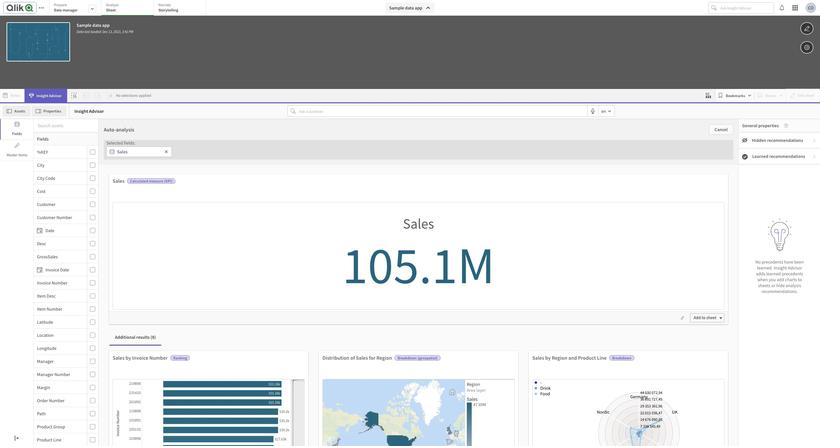 Task type: vqa. For each thing, say whether or not it's contained in the screenshot.
left APP
yes



Task type: locate. For each thing, give the bounding box(es) containing it.
1 vertical spatial insight advisor
[[75, 108, 104, 114]]

0 horizontal spatial analysis
[[116, 126, 134, 133]]

manager down longitude
[[37, 359, 54, 365]]

your inside to start creating visualizations and build your new sheet.
[[480, 318, 488, 324]]

2 city from the top
[[37, 175, 44, 181]]

manager number
[[37, 372, 70, 378]]

invoice down results
[[132, 355, 148, 362]]

1 vertical spatial your
[[480, 318, 488, 324]]

cost button
[[34, 189, 86, 194]]

date down grosssales menu item at bottom
[[60, 267, 69, 273]]

fields up master items on the left
[[12, 131, 22, 136]]

2 vertical spatial product
[[37, 438, 52, 443]]

margin button
[[34, 385, 86, 391]]

customer menu item
[[34, 198, 98, 211]]

for down directly
[[331, 308, 337, 314]]

advisor inside no precedents have been learned. insight advisor adds learned precedents when you add charts to sheets or hide analysis recommendations.
[[788, 265, 803, 271]]

invoice date button
[[34, 267, 86, 273]]

no up adds
[[756, 260, 762, 265]]

sample inside sample data app data last loaded: dec 13, 2023, 3:41 pm
[[77, 22, 92, 28]]

0 vertical spatial data
[[54, 8, 62, 12]]

1 by from the left
[[126, 355, 131, 362]]

small image
[[813, 155, 817, 159]]

0 vertical spatial insight advisor
[[37, 93, 62, 98]]

0 vertical spatial invoice
[[46, 267, 59, 273]]

1 horizontal spatial date
[[60, 267, 69, 273]]

to right charts
[[799, 277, 803, 283]]

13,
[[109, 29, 113, 34]]

1 horizontal spatial no
[[756, 260, 762, 265]]

1 vertical spatial app
[[102, 22, 110, 28]]

item
[[37, 293, 46, 299], [37, 306, 46, 312]]

location button
[[34, 333, 86, 339]]

number up item desc button
[[52, 280, 67, 286]]

0 vertical spatial your
[[307, 300, 316, 306]]

small image
[[813, 139, 817, 143], [743, 154, 748, 160]]

product inside "menu item"
[[37, 438, 52, 443]]

0 vertical spatial this
[[471, 211, 483, 221]]

sales inside sales 105.1m
[[403, 215, 434, 233]]

advisor up charts
[[788, 265, 803, 271]]

number for customer number
[[56, 215, 72, 221]]

0 horizontal spatial date
[[46, 228, 54, 234]]

1 vertical spatial this
[[436, 318, 443, 324]]

small image up small icon
[[813, 139, 817, 143]]

recommendations.
[[762, 289, 798, 295]]

margin
[[37, 385, 50, 391]]

search image
[[385, 309, 393, 315]]

city button
[[34, 162, 86, 168]]

to inside . any found insights can be saved to this sheet.
[[431, 318, 435, 324]]

sample for sample data app
[[390, 5, 404, 11]]

cost
[[37, 189, 46, 194]]

1 vertical spatial data
[[92, 22, 101, 28]]

desc up grosssales
[[37, 241, 46, 247]]

0 vertical spatial and
[[508, 309, 515, 315]]

analyze sheet
[[106, 2, 119, 12]]

item desc
[[37, 293, 56, 299]]

1 horizontal spatial small image
[[813, 139, 817, 143]]

number
[[56, 215, 72, 221], [52, 280, 67, 286], [47, 306, 62, 312], [149, 355, 168, 362], [55, 372, 70, 378], [49, 398, 65, 404]]

deselect field image
[[164, 150, 168, 154]]

1 vertical spatial item
[[37, 306, 46, 312]]

item number menu item
[[34, 303, 98, 316]]

1 vertical spatial sample
[[77, 22, 92, 28]]

customer
[[37, 202, 56, 208], [37, 215, 56, 221]]

customer down cost
[[37, 202, 56, 208]]

Search assets text field
[[34, 120, 98, 132]]

insight
[[37, 93, 48, 98], [75, 108, 88, 114], [774, 265, 788, 271], [400, 309, 412, 315]]

0 vertical spatial analysis
[[116, 126, 134, 133]]

0 vertical spatial app
[[415, 5, 423, 11]]

data inside sample data app data last loaded: dec 13, 2023, 3:41 pm
[[77, 29, 84, 34]]

insight down "smart search" "image"
[[75, 108, 88, 114]]

(kpi)
[[164, 179, 173, 184]]

date inside invoice date menu item
[[60, 267, 69, 273]]

1 breakdown from the left
[[398, 356, 417, 361]]

customer number button
[[34, 215, 86, 221]]

distribution
[[323, 355, 350, 362]]

item up item number
[[37, 293, 46, 299]]

invoice for invoice number
[[37, 280, 51, 286]]

storytelling
[[159, 8, 178, 12]]

data for sample data app data last loaded: dec 13, 2023, 3:41 pm
[[92, 22, 101, 28]]

2 master items button from the left
[[1, 141, 33, 161]]

sheets
[[759, 283, 771, 289]]

1 horizontal spatial breakdown
[[613, 356, 632, 361]]

data left last
[[77, 29, 84, 34]]

0 horizontal spatial fields
[[12, 131, 22, 136]]

city inside city code menu item
[[37, 175, 44, 181]]

0 horizontal spatial your
[[307, 300, 316, 306]]

1 horizontal spatial data
[[77, 29, 84, 34]]

1 manager from the top
[[37, 359, 54, 365]]

0 vertical spatial manager
[[37, 359, 54, 365]]

number down customer menu item
[[56, 215, 72, 221]]

cost menu item
[[34, 185, 98, 198]]

data
[[405, 5, 414, 11], [92, 22, 101, 28], [317, 300, 325, 306]]

2 horizontal spatial data
[[405, 5, 414, 11]]

2 horizontal spatial region
[[552, 355, 568, 362]]

recommendations inside button
[[770, 154, 806, 160]]

edit image
[[805, 25, 811, 32]]

learned recommendations button
[[739, 149, 821, 165]]

new down visualizations
[[489, 318, 497, 324]]

sheet. down visualizations
[[498, 318, 510, 324]]

help image
[[780, 124, 789, 128]]

you left with
[[337, 308, 345, 314]]

analysis up the selected fields:
[[116, 126, 134, 133]]

1 vertical spatial insights
[[390, 318, 405, 324]]

toolbar
[[0, 0, 821, 89]]

recommendations inside button
[[768, 138, 804, 144]]

invoice up item desc at the bottom
[[37, 280, 51, 286]]

you inside no precedents have been learned. insight advisor adds learned precedents when you add charts to sheets or hide analysis recommendations.
[[769, 277, 777, 283]]

data inside sample data app button
[[405, 5, 414, 11]]

insight advisor down "smart search" "image"
[[75, 108, 104, 114]]

0 horizontal spatial no
[[116, 93, 121, 98]]

1 horizontal spatial desc
[[47, 293, 56, 299]]

add to sheet
[[694, 316, 717, 321]]

1 vertical spatial product
[[37, 424, 52, 430]]

1 horizontal spatial fields
[[37, 136, 49, 142]]

data inside prepare data manager
[[54, 8, 62, 12]]

recommendations down hidden recommendations button
[[770, 154, 806, 160]]

adding
[[438, 211, 461, 221]]

recommendations down help "image"
[[768, 138, 804, 144]]

region
[[377, 355, 392, 362], [552, 355, 568, 362], [467, 382, 480, 388]]

order
[[37, 398, 48, 404]]

with
[[346, 308, 354, 314]]

number for order number
[[49, 398, 65, 404]]

2 customer from the top
[[37, 215, 56, 221]]

analysis
[[116, 126, 134, 133], [786, 283, 802, 289]]

1 vertical spatial recommendations
[[770, 154, 806, 160]]

sample
[[390, 5, 404, 11], [77, 22, 92, 28]]

longitude menu item
[[34, 342, 98, 355]]

to inside button
[[702, 316, 706, 321]]

directly
[[326, 300, 341, 306]]

master items button
[[0, 141, 33, 161], [1, 141, 33, 161]]

explore your data directly or let qlik generate insights for you with
[[292, 300, 360, 314]]

%key menu item
[[34, 146, 98, 159]]

manager menu item
[[34, 355, 98, 369]]

insights inside . any found insights can be saved to this sheet.
[[390, 318, 405, 324]]

0 vertical spatial for
[[331, 308, 337, 314]]

0 horizontal spatial for
[[331, 308, 337, 314]]

selected
[[106, 140, 123, 146]]

0 horizontal spatial insights
[[315, 308, 330, 314]]

2 breakdown from the left
[[613, 356, 632, 361]]

0 horizontal spatial data
[[92, 22, 101, 28]]

insights down ask
[[390, 318, 405, 324]]

desc
[[37, 241, 46, 247], [47, 293, 56, 299]]

precedents
[[762, 260, 784, 265], [782, 271, 804, 277]]

advisor up be at the right of the page
[[413, 309, 426, 315]]

auto-
[[104, 126, 116, 133]]

insight up can
[[400, 309, 412, 315]]

1 horizontal spatial you
[[769, 277, 777, 283]]

1 customer from the top
[[37, 202, 56, 208]]

1 vertical spatial analysis
[[786, 283, 802, 289]]

0 horizontal spatial line
[[53, 438, 61, 443]]

analysis right "hide"
[[786, 283, 802, 289]]

0 vertical spatial no
[[116, 93, 121, 98]]

product group menu item
[[34, 421, 98, 434]]

path button
[[34, 411, 86, 417]]

item number button
[[34, 306, 86, 312]]

you left add
[[769, 277, 777, 283]]

advisor up properties
[[49, 93, 62, 98]]

desc down invoice number
[[47, 293, 56, 299]]

0 vertical spatial small image
[[813, 139, 817, 143]]

co button
[[806, 3, 817, 13]]

sales 105.1m
[[342, 215, 495, 298]]

city left the code
[[37, 175, 44, 181]]

0 vertical spatial insights
[[315, 308, 330, 314]]

your up generate
[[307, 300, 316, 306]]

city code
[[37, 175, 55, 181]]

0 vertical spatial or
[[772, 283, 776, 289]]

start
[[515, 300, 523, 306]]

grosssales
[[37, 254, 58, 260]]

1 horizontal spatial insights
[[390, 318, 405, 324]]

number up margin button
[[55, 372, 70, 378]]

1 vertical spatial manager
[[37, 372, 54, 378]]

customer number menu item
[[34, 211, 98, 224]]

your down visualizations
[[480, 318, 488, 324]]

0 vertical spatial date
[[46, 228, 54, 234]]

insight up add
[[774, 265, 788, 271]]

item for item desc
[[37, 293, 46, 299]]

0 horizontal spatial small image
[[743, 154, 748, 160]]

toolbar containing sample data app
[[0, 0, 821, 89]]

0 horizontal spatial and
[[508, 309, 515, 315]]

learned recommendations
[[753, 154, 806, 160]]

%key
[[37, 149, 48, 155]]

1 horizontal spatial sheet.
[[498, 318, 510, 324]]

or left "hide"
[[772, 283, 776, 289]]

or left let
[[341, 300, 346, 306]]

item up latitude
[[37, 306, 46, 312]]

sheet. down can
[[405, 327, 416, 333]]

data down the prepare
[[54, 8, 62, 12]]

1 vertical spatial desc
[[47, 293, 56, 299]]

line
[[597, 355, 607, 362], [53, 438, 61, 443]]

to left get
[[393, 211, 400, 221]]

1 horizontal spatial for
[[369, 355, 376, 362]]

sheet
[[106, 8, 116, 12]]

no for no selections applied
[[116, 93, 121, 98]]

menu
[[34, 146, 98, 447]]

and
[[508, 309, 515, 315], [569, 355, 577, 362]]

1 horizontal spatial by
[[546, 355, 551, 362]]

small image left learned
[[743, 154, 748, 160]]

1 vertical spatial small image
[[743, 154, 748, 160]]

invoice number button
[[34, 280, 86, 286]]

no left selections
[[116, 93, 121, 98]]

1 vertical spatial sheet.
[[405, 327, 416, 333]]

0 horizontal spatial sheet.
[[405, 327, 416, 333]]

or inside the explore your data directly or let qlik generate insights for you with
[[341, 300, 346, 306]]

1 horizontal spatial or
[[772, 283, 776, 289]]

tab list inside toolbar
[[49, 0, 209, 16]]

city inside city menu item
[[37, 162, 44, 168]]

app inside sample data app data last loaded: dec 13, 2023, 3:41 pm
[[102, 22, 110, 28]]

number down (8)
[[149, 355, 168, 362]]

learned.
[[758, 265, 773, 271]]

by for invoice
[[126, 355, 131, 362]]

0 vertical spatial you
[[769, 277, 777, 283]]

0 horizontal spatial breakdown
[[398, 356, 417, 361]]

1 horizontal spatial data
[[317, 300, 325, 306]]

precedents down have
[[782, 271, 804, 277]]

1 item from the top
[[37, 293, 46, 299]]

date menu item
[[34, 224, 98, 238]]

learned
[[767, 271, 782, 277]]

invoice up invoice number
[[46, 267, 59, 273]]

results
[[136, 335, 150, 341]]

city menu item
[[34, 159, 98, 172]]

tab list containing prepare
[[49, 0, 209, 16]]

1 vertical spatial data
[[77, 29, 84, 34]]

1 vertical spatial city
[[37, 175, 44, 181]]

1 master items button from the left
[[0, 141, 33, 161]]

1 horizontal spatial app
[[415, 5, 423, 11]]

number down item desc button
[[47, 306, 62, 312]]

0 horizontal spatial this
[[436, 318, 443, 324]]

grosssales menu item
[[34, 251, 98, 264]]

to right add
[[702, 316, 706, 321]]

insight advisor inside dropdown button
[[37, 93, 62, 98]]

0 horizontal spatial insight advisor
[[37, 93, 62, 98]]

number inside "menu item"
[[49, 398, 65, 404]]

been
[[795, 260, 804, 265]]

item for item number
[[37, 306, 46, 312]]

insight inside dropdown button
[[37, 93, 48, 98]]

0 vertical spatial city
[[37, 162, 44, 168]]

1 vertical spatial you
[[337, 308, 345, 314]]

for right of
[[369, 355, 376, 362]]

1 horizontal spatial sample
[[390, 5, 404, 11]]

1 vertical spatial or
[[341, 300, 346, 306]]

0 vertical spatial sheet.
[[498, 318, 510, 324]]

area
[[467, 388, 476, 394]]

0 vertical spatial precedents
[[762, 260, 784, 265]]

sheet. inside to start creating visualizations and build your new sheet.
[[498, 318, 510, 324]]

advisor
[[49, 93, 62, 98], [89, 108, 104, 114], [788, 265, 803, 271], [413, 309, 426, 315]]

1 horizontal spatial your
[[480, 318, 488, 324]]

0 horizontal spatial app
[[102, 22, 110, 28]]

no precedents have been learned. insight advisor adds learned precedents when you add charts to sheets or hide analysis recommendations.
[[756, 260, 804, 295]]

insights down directly
[[315, 308, 330, 314]]

margin menu item
[[34, 382, 98, 395]]

1 vertical spatial new
[[489, 318, 497, 324]]

precedents up the learned
[[762, 260, 784, 265]]

app
[[415, 5, 423, 11], [102, 22, 110, 28]]

product line
[[37, 438, 61, 443]]

Ask Insight Advisor text field
[[720, 3, 774, 13]]

latitude menu item
[[34, 316, 98, 329]]

fields button
[[0, 119, 33, 140], [1, 119, 33, 140], [34, 133, 98, 146]]

1 vertical spatial line
[[53, 438, 61, 443]]

sample data app button
[[386, 3, 435, 13]]

1 horizontal spatial region
[[467, 382, 480, 388]]

visualizations
[[481, 309, 507, 315]]

desc menu item
[[34, 238, 98, 251]]

no inside no precedents have been learned. insight advisor adds learned precedents when you add charts to sheets or hide analysis recommendations.
[[756, 260, 762, 265]]

1 horizontal spatial line
[[597, 355, 607, 362]]

general
[[743, 123, 758, 129]]

sample inside button
[[390, 5, 404, 11]]

data inside the explore your data directly or let qlik generate insights for you with
[[317, 300, 325, 306]]

0 vertical spatial sample
[[390, 5, 404, 11]]

menu containing %key
[[34, 146, 98, 447]]

fields up %key on the left top of the page
[[37, 136, 49, 142]]

1 city from the top
[[37, 162, 44, 168]]

city down %key on the left top of the page
[[37, 162, 44, 168]]

tab list
[[49, 0, 209, 16]]

data inside sample data app data last loaded: dec 13, 2023, 3:41 pm
[[92, 22, 101, 28]]

1 vertical spatial no
[[756, 260, 762, 265]]

0 vertical spatial customer
[[37, 202, 56, 208]]

date
[[46, 228, 54, 234], [60, 267, 69, 273]]

smart search image
[[72, 93, 77, 98]]

and inside to start creating visualizations and build your new sheet.
[[508, 309, 515, 315]]

this left sheet...
[[471, 211, 483, 221]]

auto-analysis
[[104, 126, 134, 133]]

2 manager from the top
[[37, 372, 54, 378]]

to left start
[[510, 300, 514, 306]]

to right saved
[[431, 318, 435, 324]]

properties
[[759, 123, 780, 129]]

en
[[602, 108, 607, 114]]

1 horizontal spatial and
[[569, 355, 577, 362]]

1 vertical spatial date
[[60, 267, 69, 273]]

1 horizontal spatial analysis
[[786, 283, 802, 289]]

2 by from the left
[[546, 355, 551, 362]]

2 item from the top
[[37, 306, 46, 312]]

this down any
[[436, 318, 443, 324]]

manager up margin on the left of page
[[37, 372, 54, 378]]

number for manager number
[[55, 372, 70, 378]]

no for no precedents have been learned. insight advisor adds learned precedents when you add charts to sheets or hide analysis recommendations.
[[756, 260, 762, 265]]

manager for manager number
[[37, 372, 54, 378]]

invoice date menu item
[[34, 264, 98, 277]]

number up path "button"
[[49, 398, 65, 404]]

0 vertical spatial recommendations
[[768, 138, 804, 144]]

line inside "product line" "menu item"
[[53, 438, 61, 443]]

0 horizontal spatial desc
[[37, 241, 46, 247]]

1 vertical spatial invoice
[[37, 280, 51, 286]]

master
[[7, 153, 18, 158]]

105.1m application
[[0, 0, 821, 447]]

new right create
[[487, 287, 497, 293]]

0 horizontal spatial data
[[54, 8, 62, 12]]

0 horizontal spatial or
[[341, 300, 346, 306]]

product inside menu item
[[37, 424, 52, 430]]

additional results (8) button
[[110, 330, 161, 346]]

1 horizontal spatial insight advisor
[[75, 108, 104, 114]]

1 vertical spatial customer
[[37, 215, 56, 221]]

date down customer number
[[46, 228, 54, 234]]

learned
[[753, 154, 769, 160]]

choose an option below to get started adding to this sheet...
[[312, 211, 508, 221]]

insight advisor up properties button
[[37, 93, 62, 98]]

insight up properties button
[[37, 93, 48, 98]]

insight advisor button
[[24, 89, 67, 103]]

app inside button
[[415, 5, 423, 11]]

item desc button
[[34, 293, 86, 299]]

invoice number
[[37, 280, 67, 286]]

0 horizontal spatial you
[[337, 308, 345, 314]]

invoice for invoice date
[[46, 267, 59, 273]]

0 vertical spatial data
[[405, 5, 414, 11]]

breakdown for breakdown (geospatial)
[[398, 356, 417, 361]]

desc button
[[34, 241, 86, 247]]

path
[[37, 411, 46, 417]]

customer up date 'button'
[[37, 215, 56, 221]]



Task type: describe. For each thing, give the bounding box(es) containing it.
prepare data manager
[[54, 2, 78, 12]]

product for product line
[[37, 438, 52, 443]]

analytics
[[498, 287, 518, 293]]

0 horizontal spatial region
[[377, 355, 392, 362]]

city code button
[[34, 175, 86, 181]]

to right adding
[[462, 211, 469, 221]]

recommendations for hidden recommendations
[[768, 138, 804, 144]]

longitude
[[37, 346, 57, 352]]

hidden
[[753, 138, 767, 144]]

pm
[[129, 29, 133, 34]]

started
[[413, 211, 436, 221]]

calculated
[[130, 179, 148, 184]]

an
[[338, 211, 347, 221]]

let
[[346, 300, 351, 306]]

last
[[84, 29, 90, 34]]

%key button
[[34, 149, 86, 155]]

build
[[516, 309, 526, 315]]

reset zoom image
[[449, 389, 456, 397]]

additional results (8)
[[115, 335, 156, 341]]

advisor up auto-
[[89, 108, 104, 114]]

to inside to start creating visualizations and build your new sheet.
[[510, 300, 514, 306]]

charts
[[786, 277, 798, 283]]

region area layer
[[467, 382, 486, 394]]

below
[[371, 211, 391, 221]]

1 vertical spatial for
[[369, 355, 376, 362]]

view disabled image
[[743, 138, 748, 143]]

recommendations for learned recommendations
[[770, 154, 806, 160]]

location
[[37, 333, 54, 339]]

any
[[433, 309, 440, 314]]

or inside no precedents have been learned. insight advisor adds learned precedents when you add charts to sheets or hide analysis recommendations.
[[772, 283, 776, 289]]

fields:
[[124, 140, 135, 146]]

saved
[[419, 318, 430, 324]]

manager
[[63, 8, 78, 12]]

no selections applied
[[116, 93, 151, 98]]

creating
[[464, 309, 480, 315]]

sample data app data last loaded: dec 13, 2023, 3:41 pm
[[77, 22, 133, 34]]

explore
[[292, 300, 306, 306]]

sheet. inside . any found insights can be saved to this sheet.
[[405, 327, 416, 333]]

add
[[777, 277, 785, 283]]

order number button
[[34, 398, 86, 404]]

manager number menu item
[[34, 369, 98, 382]]

0 vertical spatial line
[[597, 355, 607, 362]]

hidden recommendations
[[753, 138, 804, 144]]

manager number button
[[34, 372, 86, 378]]

by for region
[[546, 355, 551, 362]]

new inside to start creating visualizations and build your new sheet.
[[489, 318, 497, 324]]

customer number
[[37, 215, 72, 221]]

additional
[[115, 335, 135, 341]]

1 horizontal spatial this
[[471, 211, 483, 221]]

number for invoice number
[[52, 280, 67, 286]]

measure
[[149, 179, 164, 184]]

product group button
[[34, 424, 86, 430]]

analysis inside no precedents have been learned. insight advisor adds learned precedents when you add charts to sheets or hide analysis recommendations.
[[786, 283, 802, 289]]

invoice number menu item
[[34, 277, 98, 290]]

have
[[785, 260, 794, 265]]

city code menu item
[[34, 172, 98, 185]]

small image inside hidden recommendations button
[[813, 139, 817, 143]]

product group
[[37, 424, 65, 430]]

group
[[53, 424, 65, 430]]

dec
[[102, 29, 108, 34]]

qlik
[[352, 300, 360, 306]]

get
[[401, 211, 412, 221]]

breakdown for breakdown
[[613, 356, 632, 361]]

0 vertical spatial new
[[487, 287, 497, 293]]

for inside the explore your data directly or let qlik generate insights for you with
[[331, 308, 337, 314]]

your inside the explore your data directly or let qlik generate insights for you with
[[307, 300, 316, 306]]

manager for manager
[[37, 359, 54, 365]]

Ask a question text field
[[298, 106, 588, 116]]

when
[[758, 277, 769, 283]]

app for sample data app
[[415, 5, 423, 11]]

order number menu item
[[34, 395, 98, 408]]

small image inside 'learned recommendations' button
[[743, 154, 748, 160]]

insight inside no precedents have been learned. insight advisor adds learned precedents when you add charts to sheets or hide analysis recommendations.
[[774, 265, 788, 271]]

latitude
[[37, 320, 53, 325]]

distribution of sales for region
[[323, 355, 392, 362]]

selections
[[122, 93, 138, 98]]

1 vertical spatial and
[[569, 355, 577, 362]]

ranking
[[173, 356, 187, 361]]

advisor inside dropdown button
[[49, 93, 62, 98]]

add to sheet button
[[691, 314, 725, 323]]

city for city
[[37, 162, 44, 168]]

item desc menu item
[[34, 290, 98, 303]]

longitude button
[[34, 346, 86, 352]]

sales by invoice number
[[113, 355, 168, 362]]

.
[[431, 309, 432, 314]]

you inside the explore your data directly or let qlik generate insights for you with
[[337, 308, 345, 314]]

location menu item
[[34, 329, 98, 342]]

. any found insights can be saved to this sheet.
[[378, 309, 443, 333]]

customer for customer
[[37, 202, 56, 208]]

applied
[[139, 93, 151, 98]]

insights inside the explore your data directly or let qlik generate insights for you with
[[315, 308, 330, 314]]

product line menu item
[[34, 434, 98, 447]]

path menu item
[[34, 408, 98, 421]]

app for sample data app data last loaded: dec 13, 2023, 3:41 pm
[[102, 22, 110, 28]]

co
[[809, 5, 814, 11]]

breakdown (geospatial)
[[398, 356, 438, 361]]

0 vertical spatial product
[[578, 355, 596, 362]]

calculated measure (kpi)
[[130, 179, 173, 184]]

selected fields:
[[106, 140, 135, 146]]

bookmarks button
[[717, 90, 754, 101]]

hidden recommendations button
[[739, 133, 821, 149]]

1 vertical spatial precedents
[[782, 271, 804, 277]]

a
[[404, 287, 406, 293]]

region inside region area layer
[[467, 382, 480, 388]]

sales by region and product line
[[533, 355, 607, 362]]

properties button
[[32, 106, 66, 116]]

selections tool image
[[706, 93, 712, 98]]

be
[[413, 318, 418, 324]]

data for sample data app
[[405, 5, 414, 11]]

loaded:
[[91, 29, 102, 34]]

order number
[[37, 398, 65, 404]]

grosssales button
[[34, 254, 86, 260]]

to inside no precedents have been learned. insight advisor adds learned precedents when you add charts to sheets or hide analysis recommendations.
[[799, 277, 803, 283]]

of
[[351, 355, 355, 362]]

date inside menu item
[[46, 228, 54, 234]]

2023,
[[114, 29, 121, 34]]

this inside . any found insights can be saved to this sheet.
[[436, 318, 443, 324]]

narrate
[[159, 2, 171, 7]]

choose
[[312, 211, 337, 221]]

found
[[378, 318, 389, 324]]

product for product group
[[37, 424, 52, 430]]

menu inside "105.1m" application
[[34, 146, 98, 447]]

app options image
[[805, 44, 811, 51]]

2 vertical spatial invoice
[[132, 355, 148, 362]]

sample for sample data app data last loaded: dec 13, 2023, 3:41 pm
[[77, 22, 92, 28]]

customer for customer number
[[37, 215, 56, 221]]

city for city code
[[37, 175, 44, 181]]

have
[[391, 287, 403, 293]]

create
[[472, 287, 486, 293]]

number for item number
[[47, 306, 62, 312]]

item number
[[37, 306, 62, 312]]



